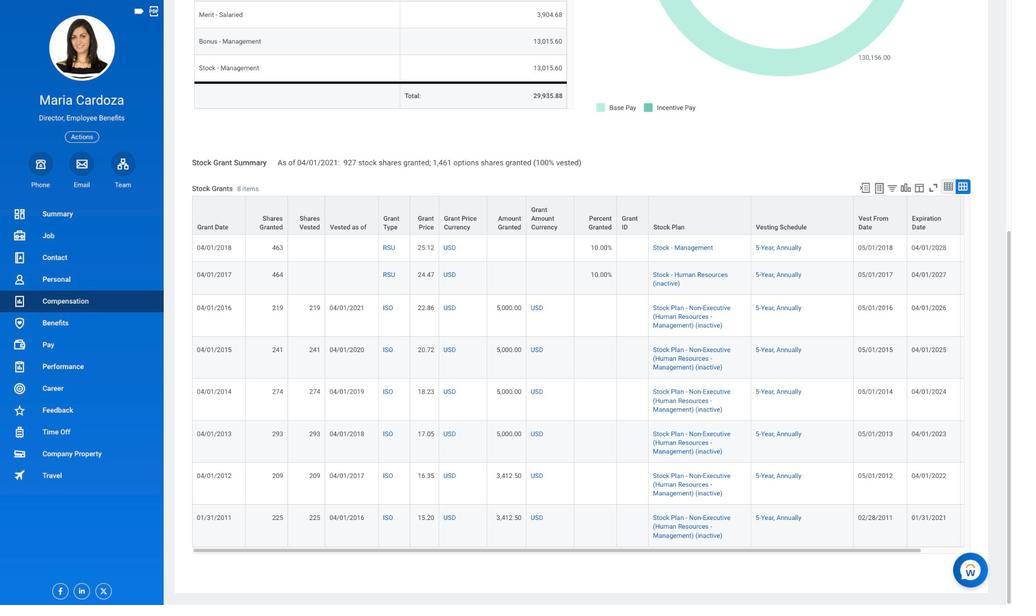 Task type: vqa. For each thing, say whether or not it's contained in the screenshot.
Add Live Data
no



Task type: describe. For each thing, give the bounding box(es) containing it.
export to worksheets image
[[873, 182, 886, 195]]

summary image
[[13, 208, 26, 221]]

view team image
[[117, 158, 130, 171]]

navigation pane region
[[0, 0, 164, 605]]

time off image
[[13, 426, 26, 439]]

facebook image
[[53, 584, 65, 596]]

job image
[[13, 230, 26, 243]]

select to filter grid data image
[[886, 182, 898, 194]]

mail image
[[75, 158, 88, 171]]

tag image
[[133, 5, 145, 17]]

performance image
[[13, 361, 26, 374]]

email maria cardoza element
[[69, 180, 94, 189]]

pay image
[[13, 339, 26, 352]]

personal image
[[13, 273, 26, 286]]

feedback image
[[13, 404, 26, 417]]

travel image
[[13, 469, 26, 482]]

compensation image
[[13, 295, 26, 308]]

team maria cardoza element
[[111, 180, 136, 189]]

click to view/edit grid preferences image
[[914, 182, 926, 194]]

workday assistant region
[[953, 549, 993, 588]]



Task type: locate. For each thing, give the bounding box(es) containing it.
list
[[0, 203, 164, 487]]

export to excel image
[[859, 182, 871, 194]]

linkedin image
[[74, 584, 86, 596]]

view printable version (pdf) image
[[148, 5, 160, 17]]

table image
[[943, 181, 954, 192]]

company property image
[[13, 448, 26, 461]]

contact image
[[13, 252, 26, 265]]

benefits image
[[13, 317, 26, 330]]

fullscreen image
[[927, 182, 939, 194]]

career image
[[13, 382, 26, 396]]

x image
[[96, 584, 108, 596]]

phone maria cardoza element
[[28, 180, 53, 189]]

phone image
[[33, 158, 48, 171]]

view worker - expand/collapse chart image
[[900, 182, 912, 194]]

expand table image
[[958, 181, 969, 192]]

cell
[[194, 82, 400, 109], [288, 235, 325, 262], [325, 235, 379, 262], [487, 235, 526, 262], [526, 235, 574, 262], [617, 235, 649, 262], [961, 235, 1009, 262], [288, 262, 325, 295], [325, 262, 379, 295], [487, 262, 526, 295], [526, 262, 574, 295], [617, 262, 649, 295], [961, 262, 1009, 295], [574, 295, 617, 337], [617, 295, 649, 337], [961, 295, 1009, 337], [574, 337, 617, 379], [617, 337, 649, 379], [961, 337, 1009, 379], [574, 379, 617, 421], [617, 379, 649, 421], [961, 379, 1009, 421], [574, 421, 617, 463], [617, 421, 649, 463], [961, 421, 1009, 463], [574, 463, 617, 505], [617, 463, 649, 505], [961, 463, 1009, 505], [574, 505, 617, 547], [617, 505, 649, 547], [961, 505, 1009, 547]]

toolbar
[[854, 179, 971, 196]]

row
[[194, 0, 567, 2], [194, 2, 567, 28], [194, 28, 567, 55], [194, 55, 567, 82], [194, 82, 567, 109], [192, 196, 1009, 235], [192, 235, 1009, 262], [192, 262, 1009, 295], [192, 295, 1009, 337], [192, 337, 1009, 379], [192, 379, 1009, 421], [192, 421, 1009, 463], [192, 463, 1009, 505], [192, 505, 1009, 547]]



